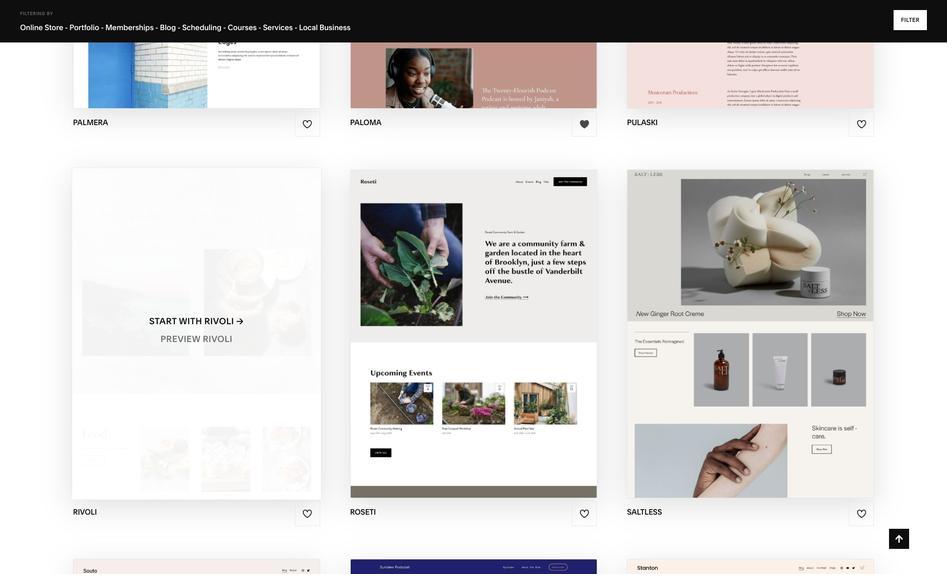 Task type: describe. For each thing, give the bounding box(es) containing it.
add palmera to your favorites list image
[[303, 119, 313, 129]]

start with roseti button
[[425, 309, 522, 334]]

roseti inside preview roseti link
[[479, 334, 511, 344]]

blog
[[160, 23, 176, 32]]

preview roseti link
[[437, 327, 511, 352]]

4 - from the left
[[178, 23, 181, 32]]

7 - from the left
[[295, 23, 298, 32]]

remove paloma from your favorites list image
[[580, 119, 590, 129]]

store
[[45, 23, 63, 32]]

rivoli image
[[72, 168, 321, 500]]

online store - portfolio - memberships - blog - scheduling - courses - services - local business
[[20, 23, 351, 32]]

stanton image
[[628, 560, 874, 574]]

filtering by
[[20, 11, 53, 16]]

6 - from the left
[[259, 23, 262, 32]]

start with saltless button
[[697, 309, 805, 334]]

2 vertical spatial saltless
[[628, 508, 663, 517]]

roseti inside start with roseti button
[[481, 316, 513, 327]]

start with roseti
[[425, 316, 513, 327]]

start with rivoli button
[[149, 309, 244, 334]]

start with rivoli
[[149, 316, 234, 327]]

sundew image
[[351, 560, 597, 574]]

roseti image
[[351, 170, 597, 498]]

preview rivoli link
[[161, 327, 233, 352]]

2 - from the left
[[101, 23, 104, 32]]

souto image
[[74, 560, 320, 574]]

services
[[263, 23, 293, 32]]

3 - from the left
[[156, 23, 158, 32]]

rivoli inside button
[[205, 316, 234, 327]]

local
[[299, 23, 318, 32]]

add rivoli to your favorites list image
[[303, 509, 313, 519]]

5 - from the left
[[223, 23, 226, 32]]

by
[[47, 11, 53, 16]]

add roseti to your favorites list image
[[580, 509, 590, 519]]

palmera
[[73, 118, 108, 127]]



Task type: vqa. For each thing, say whether or not it's contained in the screenshot.
Preview template on a tablet device icon
no



Task type: locate. For each thing, give the bounding box(es) containing it.
start up preview saltless
[[697, 316, 725, 327]]

- right store
[[65, 23, 68, 32]]

2 with from the left
[[455, 316, 478, 327]]

memberships
[[106, 23, 154, 32]]

0 horizontal spatial start
[[149, 316, 177, 327]]

with for saltless
[[727, 316, 750, 327]]

0 horizontal spatial preview
[[161, 334, 201, 344]]

2 start from the left
[[425, 316, 453, 327]]

3 with from the left
[[727, 316, 750, 327]]

1 horizontal spatial preview
[[437, 334, 477, 344]]

saltless
[[752, 316, 796, 327], [751, 334, 794, 344], [628, 508, 663, 517]]

preview down start with rivoli
[[161, 334, 201, 344]]

saltless image
[[628, 170, 874, 498]]

0 horizontal spatial with
[[179, 316, 202, 327]]

filter
[[902, 16, 920, 23]]

filter button
[[894, 10, 928, 30]]

paloma image
[[351, 0, 597, 108]]

preview down start with roseti
[[437, 334, 477, 344]]

preview rivoli
[[161, 334, 233, 344]]

online
[[20, 23, 43, 32]]

start up preview roseti
[[425, 316, 453, 327]]

1 - from the left
[[65, 23, 68, 32]]

portfolio
[[70, 23, 99, 32]]

0 vertical spatial roseti
[[481, 316, 513, 327]]

1 vertical spatial rivoli
[[203, 334, 233, 344]]

1 vertical spatial saltless
[[751, 334, 794, 344]]

start for preview rivoli
[[149, 316, 177, 327]]

add pulaski to your favorites list image
[[857, 119, 867, 129]]

preview
[[161, 334, 201, 344], [437, 334, 477, 344], [708, 334, 748, 344]]

paloma
[[350, 118, 382, 127]]

rivoli
[[205, 316, 234, 327], [203, 334, 233, 344], [73, 508, 97, 517]]

- right portfolio
[[101, 23, 104, 32]]

- left courses
[[223, 23, 226, 32]]

- right courses
[[259, 23, 262, 32]]

with
[[179, 316, 202, 327], [455, 316, 478, 327], [727, 316, 750, 327]]

0 vertical spatial saltless
[[752, 316, 796, 327]]

with up the preview rivoli
[[179, 316, 202, 327]]

scheduling
[[182, 23, 222, 32]]

with up preview roseti
[[455, 316, 478, 327]]

courses
[[228, 23, 257, 32]]

2 vertical spatial roseti
[[350, 508, 376, 517]]

- right the blog
[[178, 23, 181, 32]]

start for preview roseti
[[425, 316, 453, 327]]

start
[[149, 316, 177, 327], [425, 316, 453, 327], [697, 316, 725, 327]]

2 preview from the left
[[437, 334, 477, 344]]

1 preview from the left
[[161, 334, 201, 344]]

pulaski image
[[628, 0, 874, 108]]

1 vertical spatial roseti
[[479, 334, 511, 344]]

start for preview saltless
[[697, 316, 725, 327]]

preview saltless link
[[708, 327, 794, 352]]

2 vertical spatial rivoli
[[73, 508, 97, 517]]

preview for preview saltless
[[708, 334, 748, 344]]

pulaski
[[628, 118, 658, 127]]

add saltless to your favorites list image
[[857, 509, 867, 519]]

with up preview saltless
[[727, 316, 750, 327]]

3 preview from the left
[[708, 334, 748, 344]]

preview down start with saltless
[[708, 334, 748, 344]]

1 horizontal spatial start
[[425, 316, 453, 327]]

with for rivoli
[[179, 316, 202, 327]]

start with saltless
[[697, 316, 796, 327]]

preview saltless
[[708, 334, 794, 344]]

back to top image
[[895, 534, 905, 544]]

3 start from the left
[[697, 316, 725, 327]]

2 horizontal spatial start
[[697, 316, 725, 327]]

palmera image
[[74, 0, 320, 108]]

business
[[320, 23, 351, 32]]

- left local on the top left
[[295, 23, 298, 32]]

1 with from the left
[[179, 316, 202, 327]]

preview for preview roseti
[[437, 334, 477, 344]]

2 horizontal spatial preview
[[708, 334, 748, 344]]

1 start from the left
[[149, 316, 177, 327]]

saltless inside button
[[752, 316, 796, 327]]

-
[[65, 23, 68, 32], [101, 23, 104, 32], [156, 23, 158, 32], [178, 23, 181, 32], [223, 23, 226, 32], [259, 23, 262, 32], [295, 23, 298, 32]]

filtering
[[20, 11, 45, 16]]

preview roseti
[[437, 334, 511, 344]]

0 vertical spatial rivoli
[[205, 316, 234, 327]]

with for roseti
[[455, 316, 478, 327]]

- left the blog
[[156, 23, 158, 32]]

start up the preview rivoli
[[149, 316, 177, 327]]

preview for preview rivoli
[[161, 334, 201, 344]]

1 horizontal spatial with
[[455, 316, 478, 327]]

2 horizontal spatial with
[[727, 316, 750, 327]]

roseti
[[481, 316, 513, 327], [479, 334, 511, 344], [350, 508, 376, 517]]



